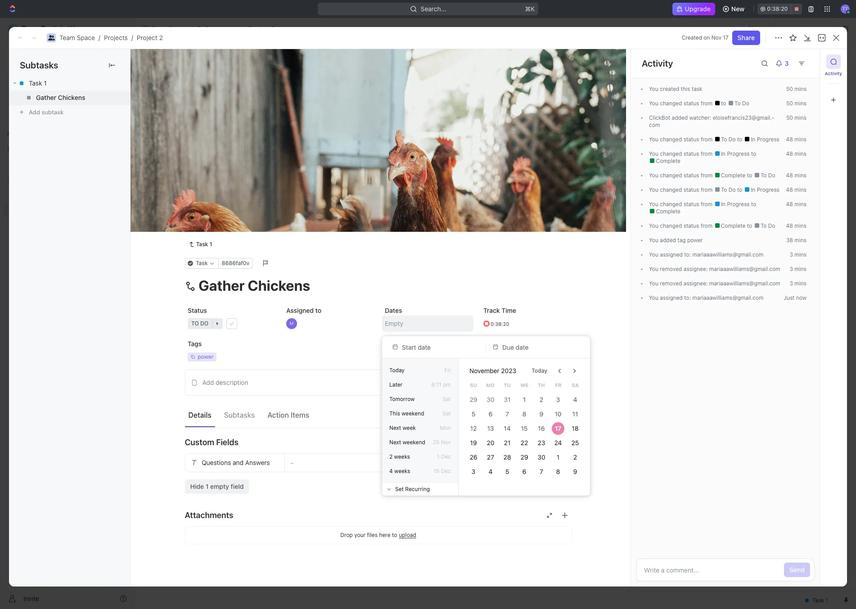 Task type: locate. For each thing, give the bounding box(es) containing it.
do
[[743, 100, 750, 107], [729, 136, 736, 143], [769, 172, 776, 179], [729, 186, 736, 193], [176, 213, 184, 220], [769, 222, 776, 229]]

1 50 from the top
[[787, 86, 794, 92]]

1 vertical spatial you assigned to: mariaaawilliams@gmail.com
[[649, 295, 764, 301]]

4 down 27
[[489, 468, 493, 476]]

weekend down week
[[403, 439, 426, 446]]

50 mins for changed status from
[[787, 100, 807, 107]]

0 vertical spatial you assigned to: mariaaawilliams@gmail.com
[[649, 251, 764, 258]]

user group image for team space link to the right
[[143, 27, 149, 31]]

17 right on
[[723, 34, 729, 41]]

add description button
[[188, 376, 569, 390]]

7
[[506, 410, 509, 418], [540, 468, 543, 476]]

this
[[681, 86, 691, 92]]

2 vertical spatial project
[[156, 54, 197, 68]]

0 horizontal spatial 7
[[506, 410, 509, 418]]

0 vertical spatial nov
[[712, 34, 722, 41]]

track
[[483, 307, 500, 314]]

removed
[[660, 266, 683, 272], [660, 280, 683, 287]]

project 2 inside project 2 link
[[248, 25, 275, 32]]

today up 'th'
[[532, 368, 548, 374]]

task 2
[[182, 172, 201, 180]]

0 vertical spatial task 1 link
[[9, 76, 130, 91]]

1 horizontal spatial hide
[[467, 105, 479, 112]]

0 vertical spatial task 1
[[29, 79, 47, 87]]

add task button down 'calendar' link
[[231, 125, 269, 136]]

drop your files here to upload
[[341, 532, 416, 539]]

2 dec from the top
[[441, 468, 451, 475]]

task 1 link
[[9, 76, 130, 91], [185, 239, 216, 250]]

1 inside custom fields element
[[206, 483, 209, 490]]

1 vertical spatial 50 mins
[[787, 100, 807, 107]]

0 vertical spatial 50
[[787, 86, 794, 92]]

14
[[504, 425, 511, 432]]

Start date text field
[[402, 343, 477, 351]]

30 down mo
[[487, 396, 495, 404]]

pm
[[443, 381, 451, 388]]

next for next week
[[390, 425, 401, 431]]

user group image left the team space
[[143, 27, 149, 31]]

1 from from the top
[[701, 100, 713, 107]]

custom fields element
[[185, 453, 572, 494]]

5 up 12
[[472, 410, 476, 418]]

task sidebar content section
[[631, 49, 820, 587]]

1 horizontal spatial projects
[[206, 25, 230, 32]]

4 weeks
[[390, 468, 410, 475]]

1 mins from the top
[[795, 86, 807, 92]]

7 mins from the top
[[795, 186, 807, 193]]

you
[[649, 86, 659, 92], [649, 100, 659, 107], [649, 136, 659, 143], [649, 150, 659, 157], [649, 172, 659, 179], [649, 186, 659, 193], [649, 201, 659, 208], [649, 222, 659, 229], [649, 237, 659, 244], [649, 251, 659, 258], [649, 266, 659, 272], [649, 280, 659, 287], [649, 295, 659, 301]]

0 horizontal spatial team space link
[[59, 34, 95, 41]]

1 vertical spatial next
[[390, 439, 401, 446]]

tomorrow
[[390, 396, 415, 403]]

2 vertical spatial 50
[[787, 114, 794, 121]]

add task button down task 2
[[177, 186, 212, 197]]

changed status from
[[659, 100, 715, 107], [659, 136, 715, 143], [659, 150, 715, 157], [659, 172, 715, 179], [659, 186, 715, 193], [659, 201, 715, 208], [659, 222, 715, 229]]

5 48 from the top
[[787, 201, 794, 208]]

2 sat from the top
[[443, 410, 451, 417]]

6
[[489, 410, 493, 418], [523, 468, 527, 476]]

add task up customize
[[792, 58, 819, 65]]

1 horizontal spatial 4
[[489, 468, 493, 476]]

9 mins from the top
[[795, 222, 807, 229]]

3 status from the top
[[684, 150, 700, 157]]

0 vertical spatial weeks
[[394, 454, 410, 460]]

added left tag
[[660, 237, 676, 244]]

0 horizontal spatial team
[[59, 34, 75, 41]]

6 up 13
[[489, 410, 493, 418]]

weeks down 2 weeks
[[395, 468, 410, 475]]

space
[[169, 25, 187, 32], [77, 34, 95, 41]]

0 vertical spatial 1 button
[[202, 156, 214, 165]]

add up customize
[[792, 58, 803, 65]]

2 you assigned to: mariaaawilliams@gmail.com from the top
[[649, 295, 764, 301]]

hide inside custom fields element
[[190, 483, 204, 490]]

48
[[787, 136, 794, 143], [787, 150, 794, 157], [787, 172, 794, 179], [787, 186, 794, 193], [787, 201, 794, 208], [787, 222, 794, 229]]

team space / projects / project 2
[[59, 34, 163, 41]]

4 status from the top
[[684, 172, 700, 179]]

9 down 18
[[574, 468, 578, 476]]

16
[[538, 425, 545, 432]]

7 up the 14
[[506, 410, 509, 418]]

1 vertical spatial assignee:
[[684, 280, 708, 287]]

2 next from the top
[[390, 439, 401, 446]]

1 vertical spatial dec
[[441, 468, 451, 475]]

0 horizontal spatial 8
[[523, 410, 527, 418]]

next left week
[[390, 425, 401, 431]]

15 down 1 dec
[[434, 468, 440, 475]]

6 from from the top
[[701, 201, 713, 208]]

17
[[723, 34, 729, 41], [555, 425, 562, 432]]

0 horizontal spatial add task
[[182, 188, 208, 195]]

1 vertical spatial user group image
[[9, 177, 16, 182]]

0 vertical spatial added
[[672, 114, 688, 121]]

assigned
[[660, 251, 683, 258], [660, 295, 683, 301]]

6:11
[[432, 381, 442, 388]]

10 you from the top
[[649, 251, 659, 258]]

1 horizontal spatial activity
[[825, 71, 843, 76]]

7 you from the top
[[649, 201, 659, 208]]

2023
[[501, 367, 517, 375]]

0 vertical spatial sat
[[443, 396, 451, 403]]

5 you from the top
[[649, 172, 659, 179]]

3 50 from the top
[[787, 114, 794, 121]]

1 vertical spatial 30
[[538, 454, 546, 461]]

1 sat from the top
[[443, 396, 451, 403]]

team
[[151, 25, 167, 32], [59, 34, 75, 41]]

add task button
[[786, 54, 824, 69], [231, 125, 269, 136], [177, 186, 212, 197]]

0 horizontal spatial 17
[[555, 425, 562, 432]]

0 horizontal spatial projects
[[104, 34, 128, 41]]

nov down mon
[[441, 439, 451, 446]]

add task
[[792, 58, 819, 65], [242, 127, 266, 134], [182, 188, 208, 195]]

1 dec from the top
[[441, 454, 451, 460]]

25 up 1 dec
[[433, 439, 440, 446]]

1 vertical spatial 8
[[557, 468, 561, 476]]

1 you assigned to: mariaaawilliams@gmail.com from the top
[[649, 251, 764, 258]]

mo
[[487, 382, 495, 388]]

30
[[487, 396, 495, 404], [538, 454, 546, 461]]

1 horizontal spatial 7
[[540, 468, 543, 476]]

1 vertical spatial space
[[77, 34, 95, 41]]

2 you removed assignee: mariaaawilliams@gmail.com from the top
[[649, 280, 781, 287]]

1 vertical spatial 50
[[787, 100, 794, 107]]

user group image
[[143, 27, 149, 31], [9, 177, 16, 182]]

1 horizontal spatial 29
[[521, 454, 529, 461]]

27
[[487, 454, 494, 461]]

0 horizontal spatial subtasks
[[20, 60, 58, 70]]

space for team space
[[169, 25, 187, 32]]

0 vertical spatial subtasks
[[20, 60, 58, 70]]

your
[[355, 532, 366, 539]]

22
[[521, 439, 528, 447]]

1 vertical spatial weeks
[[395, 468, 410, 475]]

weeks for 2 weeks
[[394, 454, 410, 460]]

6 changed from the top
[[660, 201, 682, 208]]

2 vertical spatial 3 mins
[[790, 280, 807, 287]]

4 changed status from from the top
[[659, 172, 715, 179]]

sat down pm
[[443, 396, 451, 403]]

set recurring
[[395, 486, 430, 492]]

9 up '16'
[[540, 410, 544, 418]]

Search tasks... text field
[[744, 102, 835, 116]]

share
[[748, 25, 765, 32], [738, 34, 755, 41]]

3
[[790, 251, 794, 258], [790, 266, 794, 272], [790, 280, 794, 287], [557, 396, 561, 404], [472, 468, 476, 476]]

next week
[[390, 425, 416, 431]]

spaces
[[7, 146, 26, 153]]

search...
[[421, 5, 447, 13]]

added right clickbot
[[672, 114, 688, 121]]

activity inside task sidebar navigation tab list
[[825, 71, 843, 76]]

add down task 2
[[182, 188, 193, 195]]

1 horizontal spatial add task button
[[231, 125, 269, 136]]

2 weeks
[[390, 454, 410, 460]]

today button
[[527, 364, 553, 378]]

1 vertical spatial 1 button
[[202, 172, 215, 181]]

30 down the 23
[[538, 454, 546, 461]]

subtasks button
[[221, 407, 259, 424]]

list
[[202, 83, 213, 91]]

2 25 from the left
[[572, 439, 579, 447]]

50 mins
[[787, 86, 807, 92], [787, 100, 807, 107], [787, 114, 807, 121]]

power
[[688, 237, 703, 244]]

2 48 from the top
[[787, 150, 794, 157]]

1 horizontal spatial project 2
[[248, 25, 275, 32]]

subtasks down 'home'
[[20, 60, 58, 70]]

8686faf0v
[[222, 260, 249, 267]]

12 mins from the top
[[795, 266, 807, 272]]

user group image inside team space link
[[143, 27, 149, 31]]

0 vertical spatial weekend
[[402, 410, 424, 417]]

0 vertical spatial removed
[[660, 266, 683, 272]]

17 up 24
[[555, 425, 562, 432]]

0 vertical spatial share
[[748, 25, 765, 32]]

sat up mon
[[443, 410, 451, 417]]

0 vertical spatial 5
[[472, 410, 476, 418]]

2 you from the top
[[649, 100, 659, 107]]

1 vertical spatial team
[[59, 34, 75, 41]]

calendar link
[[228, 81, 257, 93]]

dec up 15 dec
[[441, 454, 451, 460]]

0 vertical spatial hide
[[467, 105, 479, 112]]

nov right on
[[712, 34, 722, 41]]

1 3 mins from the top
[[790, 251, 807, 258]]

1 horizontal spatial subtasks
[[224, 411, 255, 419]]

0 vertical spatial you removed assignee: mariaaawilliams@gmail.com
[[649, 266, 781, 272]]

5 down 28
[[506, 468, 510, 476]]

activity
[[642, 58, 673, 68], [825, 71, 843, 76]]

⌘k
[[525, 5, 535, 13]]

1 horizontal spatial team
[[151, 25, 167, 32]]

inbox link
[[4, 59, 131, 73]]

chickens
[[58, 94, 85, 101]]

next
[[390, 425, 401, 431], [390, 439, 401, 446]]

custom fields button
[[185, 432, 572, 453]]

1 next from the top
[[390, 425, 401, 431]]

you assigned to: mariaaawilliams@gmail.com for just now
[[649, 295, 764, 301]]

just
[[784, 295, 795, 301]]

next up 2 weeks
[[390, 439, 401, 446]]

15
[[521, 425, 528, 432], [434, 468, 440, 475]]

3 50 mins from the top
[[787, 114, 807, 121]]

home
[[22, 47, 39, 54]]

2 vertical spatial add task button
[[177, 186, 212, 197]]

2 vertical spatial task 1
[[196, 241, 212, 248]]

3 you from the top
[[649, 136, 659, 143]]

2 to: from the top
[[685, 295, 691, 301]]

hide inside hide button
[[467, 105, 479, 112]]

next for next weekend
[[390, 439, 401, 446]]

0 horizontal spatial task 1 link
[[9, 76, 130, 91]]

gather chickens link
[[9, 91, 130, 105]]

1 vertical spatial add task button
[[231, 125, 269, 136]]

in progress
[[167, 127, 203, 134], [750, 136, 780, 143], [720, 150, 752, 157], [750, 186, 780, 193], [720, 201, 752, 208]]

1 vertical spatial task 1
[[182, 157, 200, 164]]

subtasks
[[20, 60, 58, 70], [224, 411, 255, 419]]

1 to: from the top
[[685, 251, 691, 258]]

3 from from the top
[[701, 150, 713, 157]]

1 vertical spatial assigned
[[660, 295, 683, 301]]

weekend
[[402, 410, 424, 417], [403, 439, 426, 446]]

0 vertical spatial projects
[[206, 25, 230, 32]]

1 vertical spatial hide
[[190, 483, 204, 490]]

mon
[[440, 425, 451, 431]]

to do
[[734, 100, 750, 107], [720, 136, 738, 143], [760, 172, 776, 179], [720, 186, 738, 193], [167, 213, 184, 220], [760, 222, 776, 229]]

4 you from the top
[[649, 150, 659, 157]]

weekend up week
[[402, 410, 424, 417]]

1 horizontal spatial 25
[[572, 439, 579, 447]]

1 horizontal spatial 8
[[557, 468, 561, 476]]

upgrade
[[685, 5, 711, 13]]

1 vertical spatial 9
[[574, 468, 578, 476]]

to inside drop your files here to upload
[[392, 532, 397, 539]]

add task button up customize
[[786, 54, 824, 69]]

1 vertical spatial 7
[[540, 468, 543, 476]]

user group image inside tree
[[9, 177, 16, 182]]

12 you from the top
[[649, 280, 659, 287]]

1 you from the top
[[649, 86, 659, 92]]

1 horizontal spatial team space link
[[140, 23, 189, 34]]

sat for this weekend
[[443, 410, 451, 417]]

1 horizontal spatial 17
[[723, 34, 729, 41]]

4 up 11
[[574, 396, 578, 404]]

0 vertical spatial user group image
[[143, 27, 149, 31]]

1 vertical spatial activity
[[825, 71, 843, 76]]

4 down 2 weeks
[[390, 468, 393, 475]]

1 assigned from the top
[[660, 251, 683, 258]]

7 from from the top
[[701, 222, 713, 229]]

2 horizontal spatial add task
[[792, 58, 819, 65]]

questions
[[202, 459, 231, 467]]

Edit task name text field
[[185, 277, 572, 294]]

1 48 mins from the top
[[787, 136, 807, 143]]

1 vertical spatial projects
[[104, 34, 128, 41]]

13 you from the top
[[649, 295, 659, 301]]

projects
[[206, 25, 230, 32], [104, 34, 128, 41]]

50 mins for added watcher:
[[787, 114, 807, 121]]

empty
[[210, 483, 229, 490]]

1 horizontal spatial 9
[[574, 468, 578, 476]]

2 from from the top
[[701, 136, 713, 143]]

2 assigned from the top
[[660, 295, 683, 301]]

29 down the 22
[[521, 454, 529, 461]]

1 horizontal spatial today
[[532, 368, 548, 374]]

1 horizontal spatial user group image
[[143, 27, 149, 31]]

8 mins from the top
[[795, 201, 807, 208]]

2 50 from the top
[[787, 100, 794, 107]]

task
[[805, 58, 819, 65], [29, 79, 42, 87], [254, 127, 266, 134], [182, 157, 195, 164], [182, 172, 195, 180], [195, 188, 208, 195], [196, 241, 208, 248]]

1 vertical spatial sat
[[443, 410, 451, 417]]

1 horizontal spatial space
[[169, 25, 187, 32]]

mariaaawilliams@gmail.com
[[693, 251, 764, 258], [710, 266, 781, 272], [710, 280, 781, 287], [693, 295, 764, 301]]

this weekend
[[390, 410, 424, 417]]

add task down task 2
[[182, 188, 208, 195]]

share down new 'button'
[[748, 25, 765, 32]]

1 48 from the top
[[787, 136, 794, 143]]

today up later
[[390, 367, 405, 374]]

0 vertical spatial space
[[169, 25, 187, 32]]

user group image down spaces
[[9, 177, 16, 182]]

add task down calendar
[[242, 127, 266, 134]]

1 removed from the top
[[660, 266, 683, 272]]

Due date text field
[[503, 343, 577, 351]]

25 for 25
[[572, 439, 579, 447]]

sat for tomorrow
[[443, 396, 451, 403]]

7 down the 23
[[540, 468, 543, 476]]

0 horizontal spatial 6
[[489, 410, 493, 418]]

action
[[268, 411, 289, 419]]

1 vertical spatial removed
[[660, 280, 683, 287]]

share button
[[743, 22, 771, 36], [733, 31, 761, 45]]

weeks up 4 weeks in the bottom of the page
[[394, 454, 410, 460]]

9
[[540, 410, 544, 418], [574, 468, 578, 476]]

6 down the 22
[[523, 468, 527, 476]]

15 up the 22
[[521, 425, 528, 432]]

0 horizontal spatial 25
[[433, 439, 440, 446]]

2 3 mins from the top
[[790, 266, 807, 272]]

0 horizontal spatial nov
[[441, 439, 451, 446]]

you assigned to: mariaaawilliams@gmail.com for 3 mins
[[649, 251, 764, 258]]

0 vertical spatial add task
[[792, 58, 819, 65]]

8 down 24
[[557, 468, 561, 476]]

/
[[191, 25, 193, 32], [234, 25, 235, 32], [99, 34, 100, 41], [131, 34, 133, 41]]

5 status from the top
[[684, 186, 700, 193]]

0 horizontal spatial projects link
[[104, 34, 128, 41]]

0 vertical spatial add task button
[[786, 54, 824, 69]]

1 vertical spatial task 1 link
[[185, 239, 216, 250]]

th
[[538, 382, 545, 388]]

dec down 1 dec
[[441, 468, 451, 475]]

31
[[504, 396, 511, 404]]

subtasks up fields at the bottom of page
[[224, 411, 255, 419]]

tu
[[504, 382, 511, 388]]

add left description in the left of the page
[[202, 379, 214, 386]]

0 vertical spatial assignee:
[[684, 266, 708, 272]]

from
[[701, 100, 713, 107], [701, 136, 713, 143], [701, 150, 713, 157], [701, 172, 713, 179], [701, 186, 713, 193], [701, 201, 713, 208], [701, 222, 713, 229]]

1 vertical spatial to:
[[685, 295, 691, 301]]

0 horizontal spatial hide
[[190, 483, 204, 490]]

team for team space / projects / project 2
[[59, 34, 75, 41]]

4
[[574, 396, 578, 404], [390, 468, 393, 475], [489, 468, 493, 476]]

2 removed from the top
[[660, 280, 683, 287]]

7 changed status from from the top
[[659, 222, 715, 229]]

1 vertical spatial add task
[[242, 127, 266, 134]]

questions and answers
[[202, 459, 270, 467]]

0 vertical spatial 15
[[521, 425, 528, 432]]

1 25 from the left
[[433, 439, 440, 446]]

29
[[470, 396, 478, 404], [521, 454, 529, 461]]

25 down 18
[[572, 439, 579, 447]]

6 48 mins from the top
[[787, 222, 807, 229]]

2 50 mins from the top
[[787, 100, 807, 107]]

0 horizontal spatial activity
[[642, 58, 673, 68]]

2 assignee: from the top
[[684, 280, 708, 287]]

29 down "su"
[[470, 396, 478, 404]]

8 up the 22
[[523, 410, 527, 418]]

tree
[[4, 157, 131, 278]]

share down new
[[738, 34, 755, 41]]

0 vertical spatial assigned
[[660, 251, 683, 258]]

gantt
[[306, 83, 322, 91]]



Task type: vqa. For each thing, say whether or not it's contained in the screenshot.


Task type: describe. For each thing, give the bounding box(es) containing it.
0 vertical spatial 7
[[506, 410, 509, 418]]

attachments button
[[185, 505, 572, 526]]

13 mins from the top
[[795, 280, 807, 287]]

empty button
[[382, 316, 474, 332]]

0 vertical spatial 29
[[470, 396, 478, 404]]

6 mins from the top
[[795, 172, 807, 179]]

11 mins from the top
[[795, 251, 807, 258]]

add inside button
[[202, 379, 214, 386]]

add description
[[202, 379, 248, 386]]

added watcher:
[[671, 114, 713, 121]]

assigned for 3 mins
[[660, 251, 683, 258]]

weekend for next weekend
[[403, 439, 426, 446]]

1 vertical spatial nov
[[441, 439, 451, 446]]

assigned to
[[286, 307, 321, 314]]

custom
[[185, 438, 214, 447]]

38
[[787, 237, 794, 244]]

field
[[231, 483, 244, 490]]

tags
[[188, 340, 202, 348]]

upload button
[[399, 532, 416, 539]]

19
[[470, 439, 477, 447]]

home link
[[4, 44, 131, 58]]

2 vertical spatial add task
[[182, 188, 208, 195]]

1 changed status from from the top
[[659, 100, 715, 107]]

1 assignee: from the top
[[684, 266, 708, 272]]

0 vertical spatial project
[[248, 25, 270, 32]]

12
[[470, 425, 477, 432]]

1 vertical spatial 29
[[521, 454, 529, 461]]

assignees button
[[364, 104, 406, 114]]

empty
[[385, 320, 403, 327]]

2 changed from the top
[[660, 136, 682, 143]]

1 horizontal spatial 30
[[538, 454, 546, 461]]

automations button
[[775, 22, 821, 36]]

we
[[521, 382, 529, 388]]

1 50 mins from the top
[[787, 86, 807, 92]]

6 status from the top
[[684, 201, 700, 208]]

1 horizontal spatial project 2 link
[[237, 23, 277, 34]]

4 48 mins from the top
[[787, 186, 807, 193]]

gather
[[36, 94, 56, 101]]

3 mins from the top
[[795, 114, 807, 121]]

4 from from the top
[[701, 172, 713, 179]]

5 from from the top
[[701, 186, 713, 193]]

25 nov
[[433, 439, 451, 446]]

6 48 from the top
[[787, 222, 794, 229]]

1 vertical spatial 17
[[555, 425, 562, 432]]

table
[[273, 83, 289, 91]]

50 for changed status from
[[787, 100, 794, 107]]

hide for hide 1 empty field
[[190, 483, 204, 490]]

1 button for 2
[[202, 172, 215, 181]]

11 you from the top
[[649, 266, 659, 272]]

action items button
[[264, 407, 313, 424]]

5 mins from the top
[[795, 150, 807, 157]]

later
[[390, 381, 403, 388]]

set
[[395, 486, 404, 492]]

time
[[502, 307, 516, 314]]

gantt link
[[304, 81, 322, 93]]

15 for 15 dec
[[434, 468, 440, 475]]

3 3 mins from the top
[[790, 280, 807, 287]]

clickbot
[[649, 114, 671, 121]]

board
[[168, 83, 186, 91]]

1 vertical spatial share
[[738, 34, 755, 41]]

2 mins from the top
[[795, 100, 807, 107]]

1 vertical spatial project
[[137, 34, 157, 41]]

hide for hide
[[467, 105, 479, 112]]

task sidebar navigation tab list
[[824, 54, 844, 107]]

recurring
[[405, 486, 430, 492]]

dec for 15 dec
[[441, 468, 451, 475]]

2 status from the top
[[684, 136, 700, 143]]

0 horizontal spatial add task button
[[177, 186, 212, 197]]

0 horizontal spatial today
[[390, 367, 405, 374]]

november 2023
[[470, 367, 517, 375]]

to: for just now
[[685, 295, 691, 301]]

2 horizontal spatial add task button
[[786, 54, 824, 69]]

send
[[790, 566, 805, 574]]

upgrade link
[[673, 3, 716, 15]]

upload
[[399, 532, 416, 539]]

25 for 25 nov
[[433, 439, 440, 446]]

18
[[572, 425, 579, 432]]

on
[[704, 34, 710, 41]]

list link
[[201, 81, 213, 93]]

1 status from the top
[[684, 100, 700, 107]]

9 you from the top
[[649, 237, 659, 244]]

dashboards link
[[4, 90, 131, 104]]

dec for 1 dec
[[441, 454, 451, 460]]

2 horizontal spatial 4
[[574, 396, 578, 404]]

sidebar navigation
[[0, 18, 135, 609]]

dashboards
[[22, 93, 57, 100]]

created
[[660, 86, 680, 92]]

8 you from the top
[[649, 222, 659, 229]]

7 changed from the top
[[660, 222, 682, 229]]

space for team space / projects / project 2
[[77, 34, 95, 41]]

2 48 mins from the top
[[787, 150, 807, 157]]

1 vertical spatial 6
[[523, 468, 527, 476]]

11
[[573, 410, 579, 418]]

week
[[403, 425, 416, 431]]

1 horizontal spatial add task
[[242, 127, 266, 134]]

1 horizontal spatial nov
[[712, 34, 722, 41]]

13
[[487, 425, 494, 432]]

track time
[[483, 307, 516, 314]]

customize button
[[768, 81, 814, 93]]

1 vertical spatial added
[[660, 237, 676, 244]]

favorites button
[[4, 129, 35, 140]]

you created this task
[[649, 86, 703, 92]]

0:38:20
[[768, 5, 788, 12]]

3 48 mins from the top
[[787, 172, 807, 179]]

user group image
[[48, 35, 55, 41]]

eloisefrancis23@gmail. com
[[649, 114, 775, 128]]

and
[[233, 459, 243, 467]]

0 horizontal spatial project 2 link
[[137, 34, 163, 41]]

drop
[[341, 532, 353, 539]]

today inside button
[[532, 368, 548, 374]]

sa
[[572, 382, 579, 388]]

6:11 pm
[[432, 381, 451, 388]]

weeks for 4 weeks
[[395, 468, 410, 475]]

2 changed status from from the top
[[659, 136, 715, 143]]

6 you from the top
[[649, 186, 659, 193]]

to: for 3 mins
[[685, 251, 691, 258]]

5 48 mins from the top
[[787, 201, 807, 208]]

board link
[[166, 81, 186, 93]]

attachments
[[185, 511, 233, 520]]

add down 'calendar' link
[[242, 127, 252, 134]]

automations
[[779, 25, 817, 32]]

this
[[390, 410, 400, 417]]

4 48 from the top
[[787, 186, 794, 193]]

1 you removed assignee: mariaaawilliams@gmail.com from the top
[[649, 266, 781, 272]]

assigned
[[286, 307, 314, 314]]

gather chickens
[[36, 94, 85, 101]]

team space
[[151, 25, 187, 32]]

24
[[555, 439, 562, 447]]

hide 1 empty field
[[190, 483, 244, 490]]

files
[[367, 532, 378, 539]]

3 changed status from from the top
[[659, 150, 715, 157]]

28
[[504, 454, 512, 461]]

0 horizontal spatial 4
[[390, 468, 393, 475]]

3 48 from the top
[[787, 172, 794, 179]]

0 vertical spatial 30
[[487, 396, 495, 404]]

items
[[291, 411, 309, 419]]

8686faf0v button
[[218, 258, 253, 269]]

1 horizontal spatial projects link
[[195, 23, 232, 34]]

10 mins from the top
[[795, 237, 807, 244]]

invite
[[23, 595, 39, 602]]

created on nov 17
[[682, 34, 729, 41]]

assignees
[[375, 105, 402, 112]]

1 vertical spatial 5
[[506, 468, 510, 476]]

next weekend
[[390, 439, 426, 446]]

1 button for 1
[[202, 156, 214, 165]]

4 mins from the top
[[795, 136, 807, 143]]

50 for added watcher:
[[787, 114, 794, 121]]

7 status from the top
[[684, 222, 700, 229]]

tree inside sidebar navigation
[[4, 157, 131, 278]]

3 changed from the top
[[660, 150, 682, 157]]

4 changed from the top
[[660, 172, 682, 179]]

1 vertical spatial project 2
[[156, 54, 210, 68]]

new
[[732, 5, 745, 13]]

1 horizontal spatial task 1 link
[[185, 239, 216, 250]]

subtasks inside button
[[224, 411, 255, 419]]

su
[[470, 382, 477, 388]]

0 vertical spatial 9
[[540, 410, 544, 418]]

details button
[[185, 407, 215, 424]]

5 changed from the top
[[660, 186, 682, 193]]

21
[[504, 439, 511, 447]]

2 inside project 2 link
[[271, 25, 275, 32]]

answers
[[245, 459, 270, 467]]

assigned for just now
[[660, 295, 683, 301]]

15 for 15
[[521, 425, 528, 432]]

15 dec
[[434, 468, 451, 475]]

weekend for this weekend
[[402, 410, 424, 417]]

dates
[[385, 307, 402, 314]]

5 changed status from from the top
[[659, 186, 715, 193]]

task
[[692, 86, 703, 92]]

1 changed from the top
[[660, 100, 682, 107]]

6 changed status from from the top
[[659, 201, 715, 208]]

you added tag power
[[649, 237, 703, 244]]

watcher:
[[690, 114, 712, 121]]

team for team space
[[151, 25, 167, 32]]

activity inside the task sidebar content 'section'
[[642, 58, 673, 68]]

user group image for tree inside the sidebar navigation
[[9, 177, 16, 182]]

20
[[487, 439, 495, 447]]

0 vertical spatial 17
[[723, 34, 729, 41]]

fri
[[445, 367, 451, 374]]



